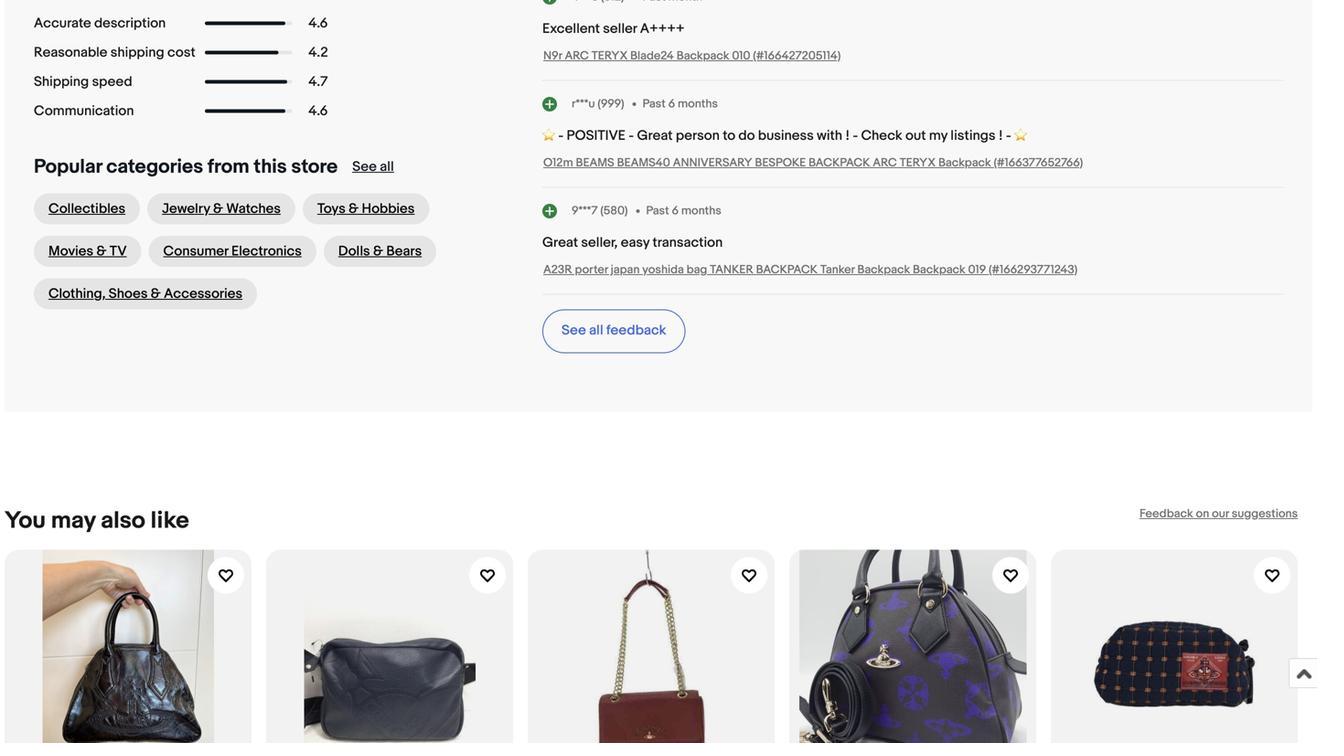 Task type: describe. For each thing, give the bounding box(es) containing it.
backpack down listings
[[939, 156, 992, 170]]

a++++
[[640, 21, 685, 37]]

⭐️ - positive - great person to do business with ! - check out my listings ! - ⭐️
[[543, 128, 1028, 144]]

backpack right tanker in the top of the page
[[858, 263, 911, 277]]

6 for transaction
[[672, 204, 679, 218]]

backpack left 019
[[913, 263, 966, 277]]

shoes
[[109, 286, 148, 302]]

electronics
[[232, 243, 302, 260]]

movies & tv link
[[34, 236, 141, 267]]

feedback
[[1140, 507, 1194, 522]]

n9r arc teryx blade24 backpack 010 (#166427205114)
[[544, 49, 841, 63]]

tanker
[[821, 263, 855, 277]]

listings
[[951, 128, 996, 144]]

feedback on our suggestions link
[[1140, 507, 1299, 522]]

anniversary
[[673, 156, 753, 170]]

past 6 months for transaction
[[646, 204, 722, 218]]

popular categories from this store
[[34, 155, 338, 179]]

tanker
[[710, 263, 754, 277]]

from
[[208, 155, 250, 179]]

beams40
[[617, 156, 671, 170]]

& for movies
[[96, 243, 107, 260]]

accessories
[[164, 286, 243, 302]]

feedback
[[607, 323, 667, 339]]

beams
[[576, 156, 615, 170]]

on
[[1197, 507, 1210, 522]]

dolls & bears
[[338, 243, 422, 260]]

past for -
[[643, 97, 666, 111]]

seller
[[603, 21, 637, 37]]

010
[[732, 49, 751, 63]]

cost
[[167, 44, 196, 61]]

6 for -
[[669, 97, 675, 111]]

a23r porter japan yoshida bag tanker backpack tanker backpack backpack 019 (#166293771243)
[[544, 263, 1078, 277]]

dolls & bears link
[[324, 236, 437, 267]]

2 ! from the left
[[999, 128, 1003, 144]]

consumer electronics link
[[149, 236, 316, 267]]

store
[[291, 155, 338, 179]]

shipping speed
[[34, 74, 132, 90]]

a23r porter japan yoshida bag tanker backpack tanker backpack backpack 019 (#166293771243) link
[[544, 263, 1078, 277]]

hobbies
[[362, 201, 415, 217]]

consumer electronics
[[163, 243, 302, 260]]

(#166427205114)
[[753, 49, 841, 63]]

r***u
[[572, 97, 595, 111]]

easy
[[621, 235, 650, 251]]

1 ! from the left
[[846, 128, 850, 144]]

n9r
[[544, 49, 562, 63]]

to
[[723, 128, 736, 144]]

9***7 (580)
[[572, 204, 628, 218]]

may
[[51, 507, 96, 536]]

1 ⭐️ from the left
[[543, 128, 555, 144]]

toys & hobbies
[[317, 201, 415, 217]]

collectibles
[[49, 201, 126, 217]]

see for see all
[[353, 159, 377, 175]]

collectibles link
[[34, 194, 140, 225]]

see all
[[353, 159, 394, 175]]

feedback on our suggestions
[[1140, 507, 1299, 522]]

bag
[[687, 263, 708, 277]]

r***u (999)
[[572, 97, 625, 111]]

jewelry & watches link
[[147, 194, 296, 225]]

all for see all feedback
[[589, 323, 604, 339]]

4.6 for accurate description
[[309, 15, 328, 32]]

yoshida
[[643, 263, 684, 277]]

positive
[[567, 128, 626, 144]]

backpack left "010"
[[677, 49, 730, 63]]

dolls
[[338, 243, 370, 260]]

o12m
[[544, 156, 573, 170]]

jewelry & watches
[[162, 201, 281, 217]]

movies & tv
[[49, 243, 127, 260]]

1 - from the left
[[559, 128, 564, 144]]

speed
[[92, 74, 132, 90]]

tv
[[110, 243, 127, 260]]

you may also like
[[5, 507, 189, 536]]

toys & hobbies link
[[303, 194, 430, 225]]

also
[[101, 507, 145, 536]]

like
[[151, 507, 189, 536]]

watches
[[226, 201, 281, 217]]

clothing,
[[49, 286, 106, 302]]

clothing, shoes & accessories
[[49, 286, 243, 302]]



Task type: locate. For each thing, give the bounding box(es) containing it.
1 horizontal spatial see
[[562, 323, 586, 339]]

bears
[[386, 243, 422, 260]]

see all feedback link
[[543, 310, 686, 354]]

0 horizontal spatial teryx
[[592, 49, 628, 63]]

& for toys
[[349, 201, 359, 217]]

& right "jewelry"
[[213, 201, 223, 217]]

4.7
[[309, 74, 328, 90]]

all left feedback
[[589, 323, 604, 339]]

suggestions
[[1232, 507, 1299, 522]]

1 vertical spatial teryx
[[900, 156, 936, 170]]

accurate
[[34, 15, 91, 32]]

4.6
[[309, 15, 328, 32], [309, 103, 328, 119]]

communication
[[34, 103, 134, 119]]

arc right n9r
[[565, 49, 589, 63]]

1 vertical spatial backpack
[[756, 263, 818, 277]]

0 horizontal spatial see
[[353, 159, 377, 175]]

0 vertical spatial months
[[678, 97, 718, 111]]

great seller, easy transaction
[[543, 235, 723, 251]]

& right toys
[[349, 201, 359, 217]]

past up easy
[[646, 204, 669, 218]]

1 horizontal spatial great
[[637, 128, 673, 144]]

a23r
[[544, 263, 573, 277]]

(#166293771243)
[[989, 263, 1078, 277]]

consumer
[[163, 243, 228, 260]]

months up person
[[678, 97, 718, 111]]

bespoke
[[755, 156, 806, 170]]

1 horizontal spatial !
[[999, 128, 1003, 144]]

business
[[758, 128, 814, 144]]

past 6 months for -
[[643, 97, 718, 111]]

1 horizontal spatial all
[[589, 323, 604, 339]]

- up beams40
[[629, 128, 634, 144]]

o12m     beams beams40 anniversary bespoke backpack arc teryx backpack (#166377652766)
[[544, 156, 1084, 170]]

4.2
[[309, 44, 328, 61]]

see left feedback
[[562, 323, 586, 339]]

0 vertical spatial past
[[643, 97, 666, 111]]

019
[[969, 263, 987, 277]]

toys
[[317, 201, 346, 217]]

0 horizontal spatial great
[[543, 235, 578, 251]]

4 - from the left
[[1006, 128, 1012, 144]]

this
[[254, 155, 287, 179]]

past
[[643, 97, 666, 111], [646, 204, 669, 218]]

2 - from the left
[[629, 128, 634, 144]]

(999)
[[598, 97, 625, 111]]

1 vertical spatial months
[[682, 204, 722, 218]]

1 vertical spatial great
[[543, 235, 578, 251]]

shipping
[[34, 74, 89, 90]]

& for jewelry
[[213, 201, 223, 217]]

0 horizontal spatial ⭐️
[[543, 128, 555, 144]]

! right listings
[[999, 128, 1003, 144]]

⭐️ up (#166377652766)
[[1015, 128, 1028, 144]]

6 up transaction
[[672, 204, 679, 218]]

9***7
[[572, 204, 598, 218]]

reasonable shipping cost
[[34, 44, 196, 61]]

4.6 down 4.7
[[309, 103, 328, 119]]

1 vertical spatial all
[[589, 323, 604, 339]]

see for see all feedback
[[562, 323, 586, 339]]

- right with
[[853, 128, 859, 144]]

0 vertical spatial 4.6
[[309, 15, 328, 32]]

list
[[5, 536, 1313, 744]]

past right (999)
[[643, 97, 666, 111]]

⭐️ up o12m
[[543, 128, 555, 144]]

all for see all
[[380, 159, 394, 175]]

1 horizontal spatial teryx
[[900, 156, 936, 170]]

2 ⭐️ from the left
[[1015, 128, 1028, 144]]

1 vertical spatial see
[[562, 323, 586, 339]]

great up beams40
[[637, 128, 673, 144]]

transaction
[[653, 235, 723, 251]]

my
[[930, 128, 948, 144]]

categories
[[106, 155, 203, 179]]

& for dolls
[[373, 243, 383, 260]]

6
[[669, 97, 675, 111], [672, 204, 679, 218]]

japan
[[611, 263, 640, 277]]

person
[[676, 128, 720, 144]]

1 vertical spatial past
[[646, 204, 669, 218]]

accurate description
[[34, 15, 166, 32]]

description
[[94, 15, 166, 32]]

0 vertical spatial 6
[[669, 97, 675, 111]]

jewelry
[[162, 201, 210, 217]]

backpack
[[809, 156, 871, 170], [756, 263, 818, 277]]

1 horizontal spatial ⭐️
[[1015, 128, 1028, 144]]

0 horizontal spatial arc
[[565, 49, 589, 63]]

0 vertical spatial past 6 months
[[643, 97, 718, 111]]

& left tv
[[96, 243, 107, 260]]

1 4.6 from the top
[[309, 15, 328, 32]]

out
[[906, 128, 926, 144]]

⭐️
[[543, 128, 555, 144], [1015, 128, 1028, 144]]

& right dolls
[[373, 243, 383, 260]]

see up toys & hobbies link
[[353, 159, 377, 175]]

3 - from the left
[[853, 128, 859, 144]]

see all feedback
[[562, 323, 667, 339]]

past 6 months up transaction
[[646, 204, 722, 218]]

0 horizontal spatial all
[[380, 159, 394, 175]]

past for transaction
[[646, 204, 669, 218]]

4.6 for communication
[[309, 103, 328, 119]]

0 vertical spatial arc
[[565, 49, 589, 63]]

0 vertical spatial see
[[353, 159, 377, 175]]

backpack down with
[[809, 156, 871, 170]]

2 4.6 from the top
[[309, 103, 328, 119]]

months for -
[[678, 97, 718, 111]]

our
[[1213, 507, 1230, 522]]

&
[[213, 201, 223, 217], [349, 201, 359, 217], [96, 243, 107, 260], [373, 243, 383, 260], [151, 286, 161, 302]]

check
[[862, 128, 903, 144]]

months for transaction
[[682, 204, 722, 218]]

0 vertical spatial all
[[380, 159, 394, 175]]

do
[[739, 128, 755, 144]]

all up hobbies
[[380, 159, 394, 175]]

you
[[5, 507, 46, 536]]

& right shoes
[[151, 286, 161, 302]]

-
[[559, 128, 564, 144], [629, 128, 634, 144], [853, 128, 859, 144], [1006, 128, 1012, 144]]

teryx down out
[[900, 156, 936, 170]]

excellent
[[543, 21, 600, 37]]

popular
[[34, 155, 102, 179]]

1 vertical spatial past 6 months
[[646, 204, 722, 218]]

n9r arc teryx blade24 backpack 010 (#166427205114) link
[[544, 49, 841, 63]]

seller,
[[581, 235, 618, 251]]

- up o12m
[[559, 128, 564, 144]]

blade24
[[631, 49, 674, 63]]

months up transaction
[[682, 204, 722, 218]]

6 down 'blade24'
[[669, 97, 675, 111]]

! right with
[[846, 128, 850, 144]]

arc down check
[[873, 156, 897, 170]]

0 vertical spatial teryx
[[592, 49, 628, 63]]

1 vertical spatial 4.6
[[309, 103, 328, 119]]

0 vertical spatial backpack
[[809, 156, 871, 170]]

reasonable
[[34, 44, 107, 61]]

1 vertical spatial arc
[[873, 156, 897, 170]]

o12m     beams beams40 anniversary bespoke backpack arc teryx backpack (#166377652766) link
[[544, 156, 1084, 170]]

teryx
[[592, 49, 628, 63], [900, 156, 936, 170]]

4.6 up 4.2
[[309, 15, 328, 32]]

1 vertical spatial 6
[[672, 204, 679, 218]]

movies
[[49, 243, 93, 260]]

all
[[380, 159, 394, 175], [589, 323, 604, 339]]

past 6 months up person
[[643, 97, 718, 111]]

(580)
[[601, 204, 628, 218]]

0 vertical spatial great
[[637, 128, 673, 144]]

great up a23r
[[543, 235, 578, 251]]

(#166377652766)
[[994, 156, 1084, 170]]

0 horizontal spatial !
[[846, 128, 850, 144]]

see
[[353, 159, 377, 175], [562, 323, 586, 339]]

shipping
[[111, 44, 164, 61]]

see all link
[[353, 159, 394, 175]]

backpack left tanker in the top of the page
[[756, 263, 818, 277]]

great
[[637, 128, 673, 144], [543, 235, 578, 251]]

- right listings
[[1006, 128, 1012, 144]]

!
[[846, 128, 850, 144], [999, 128, 1003, 144]]

with
[[817, 128, 843, 144]]

backpack
[[677, 49, 730, 63], [939, 156, 992, 170], [858, 263, 911, 277], [913, 263, 966, 277]]

teryx down excellent seller a++++
[[592, 49, 628, 63]]

1 horizontal spatial arc
[[873, 156, 897, 170]]



Task type: vqa. For each thing, say whether or not it's contained in the screenshot.
'all'
yes



